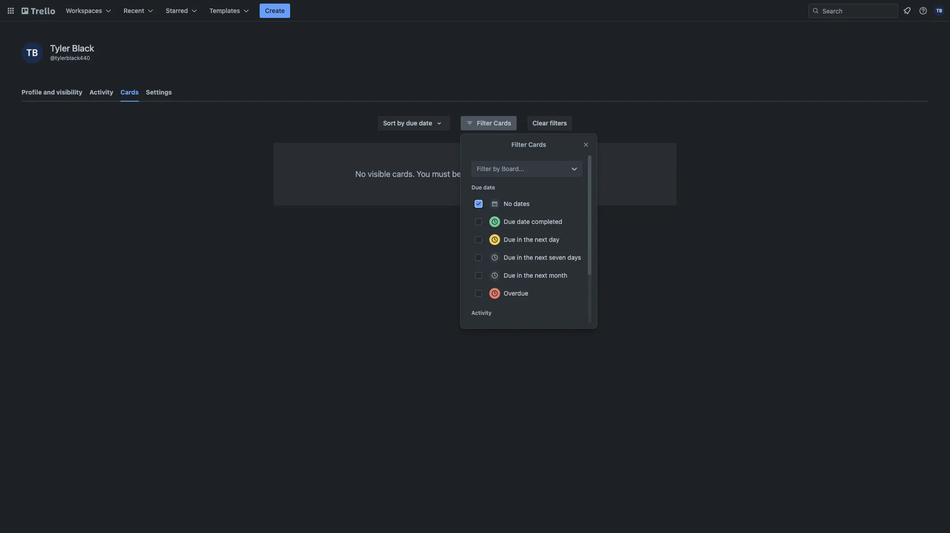 Task type: locate. For each thing, give the bounding box(es) containing it.
cards
[[121, 88, 139, 96], [494, 119, 512, 127], [529, 141, 547, 148]]

filter by board...
[[477, 165, 525, 173]]

due down no visible cards. you must be added to a card for it to appear here.
[[472, 184, 482, 191]]

2 horizontal spatial cards
[[529, 141, 547, 148]]

next left month
[[535, 272, 548, 279]]

1 horizontal spatial activity
[[472, 310, 492, 316]]

filter inside button
[[477, 119, 492, 127]]

0 horizontal spatial no
[[356, 169, 366, 179]]

the
[[524, 236, 534, 243], [524, 254, 534, 261], [524, 272, 534, 279]]

activity
[[90, 88, 113, 96], [472, 310, 492, 316]]

0 horizontal spatial to
[[489, 169, 496, 179]]

tyler black (tylerblack440) image right the open information menu image at right
[[935, 5, 946, 16]]

date for due date completed
[[517, 218, 530, 225]]

no left 'visible'
[[356, 169, 366, 179]]

2 in from the top
[[517, 254, 523, 261]]

tyler black (tylerblack440) image left @ at left top
[[22, 42, 43, 64]]

0 vertical spatial filter
[[477, 119, 492, 127]]

0 vertical spatial date
[[419, 119, 433, 127]]

settings
[[146, 88, 172, 96]]

1 horizontal spatial to
[[541, 169, 548, 179]]

settings link
[[146, 84, 172, 100]]

next left the seven
[[535, 254, 548, 261]]

1 horizontal spatial cards
[[494, 119, 512, 127]]

1 vertical spatial next
[[535, 254, 548, 261]]

0 vertical spatial the
[[524, 236, 534, 243]]

no for no visible cards. you must be added to a card for it to appear here.
[[356, 169, 366, 179]]

due for due in the next day
[[504, 236, 516, 243]]

2 the from the top
[[524, 254, 534, 261]]

3 the from the top
[[524, 272, 534, 279]]

no left dates at the top right of the page
[[504, 200, 512, 207]]

cards.
[[393, 169, 415, 179]]

Search field
[[820, 4, 898, 17]]

3 next from the top
[[535, 272, 548, 279]]

0 horizontal spatial by
[[398, 119, 405, 127]]

due down no dates
[[504, 218, 516, 225]]

the up overdue
[[524, 272, 534, 279]]

to left "a"
[[489, 169, 496, 179]]

visibility
[[56, 88, 82, 96]]

no dates
[[504, 200, 530, 207]]

next left day
[[535, 236, 548, 243]]

0 vertical spatial tyler black (tylerblack440) image
[[935, 5, 946, 16]]

2 horizontal spatial date
[[517, 218, 530, 225]]

0 notifications image
[[902, 5, 913, 16]]

2 vertical spatial cards
[[529, 141, 547, 148]]

1 vertical spatial activity
[[472, 310, 492, 316]]

2 vertical spatial the
[[524, 272, 534, 279]]

in up overdue
[[517, 272, 523, 279]]

1 vertical spatial tyler black (tylerblack440) image
[[22, 42, 43, 64]]

by left the card
[[493, 165, 500, 173]]

due down due in the next day at the top right
[[504, 254, 516, 261]]

the down due in the next day at the top right
[[524, 254, 534, 261]]

to right it
[[541, 169, 548, 179]]

board...
[[502, 165, 525, 173]]

cards inside button
[[494, 119, 512, 127]]

3 in from the top
[[517, 272, 523, 279]]

templates
[[210, 7, 240, 14]]

filter cards
[[477, 119, 512, 127], [512, 141, 547, 148]]

create button
[[260, 4, 290, 18]]

tyler
[[50, 43, 70, 53]]

2 vertical spatial in
[[517, 272, 523, 279]]

tylerblack440
[[55, 55, 90, 61]]

0 vertical spatial no
[[356, 169, 366, 179]]

2 next from the top
[[535, 254, 548, 261]]

by inside popup button
[[398, 119, 405, 127]]

0 horizontal spatial filter cards
[[477, 119, 512, 127]]

1 vertical spatial in
[[517, 254, 523, 261]]

1 horizontal spatial by
[[493, 165, 500, 173]]

appear
[[550, 169, 575, 179]]

day
[[549, 236, 560, 243]]

2 to from the left
[[541, 169, 548, 179]]

0 horizontal spatial date
[[419, 119, 433, 127]]

and
[[43, 88, 55, 96]]

cards left clear
[[494, 119, 512, 127]]

tyler black (tylerblack440) image
[[935, 5, 946, 16], [22, 42, 43, 64]]

0 horizontal spatial activity
[[90, 88, 113, 96]]

workspaces
[[66, 7, 102, 14]]

clear filters
[[533, 119, 567, 127]]

in
[[517, 236, 523, 243], [517, 254, 523, 261], [517, 272, 523, 279]]

by for filter
[[493, 165, 500, 173]]

1 horizontal spatial filter cards
[[512, 141, 547, 148]]

no
[[356, 169, 366, 179], [504, 200, 512, 207]]

due date
[[472, 184, 496, 191]]

in down due in the next day at the top right
[[517, 254, 523, 261]]

2 vertical spatial date
[[517, 218, 530, 225]]

to
[[489, 169, 496, 179], [541, 169, 548, 179]]

1 vertical spatial cards
[[494, 119, 512, 127]]

0 vertical spatial next
[[535, 236, 548, 243]]

2 vertical spatial next
[[535, 272, 548, 279]]

the down due date completed
[[524, 236, 534, 243]]

by
[[398, 119, 405, 127], [493, 165, 500, 173]]

1 vertical spatial date
[[484, 184, 496, 191]]

1 vertical spatial the
[[524, 254, 534, 261]]

workspaces button
[[60, 4, 117, 18]]

due date completed
[[504, 218, 563, 225]]

by left due
[[398, 119, 405, 127]]

date
[[419, 119, 433, 127], [484, 184, 496, 191], [517, 218, 530, 225]]

next
[[535, 236, 548, 243], [535, 254, 548, 261], [535, 272, 548, 279]]

due in the next month
[[504, 272, 568, 279]]

date right due
[[419, 119, 433, 127]]

starred button
[[161, 4, 202, 18]]

due down due date completed
[[504, 236, 516, 243]]

added
[[464, 169, 486, 179]]

black
[[72, 43, 94, 53]]

1 the from the top
[[524, 236, 534, 243]]

due
[[472, 184, 482, 191], [504, 218, 516, 225], [504, 236, 516, 243], [504, 254, 516, 261], [504, 272, 516, 279]]

date down no visible cards. you must be added to a card for it to appear here.
[[484, 184, 496, 191]]

cards down clear
[[529, 141, 547, 148]]

2 vertical spatial filter
[[477, 165, 492, 173]]

it
[[534, 169, 539, 179]]

date inside popup button
[[419, 119, 433, 127]]

@
[[50, 55, 55, 61]]

due up overdue
[[504, 272, 516, 279]]

1 horizontal spatial no
[[504, 200, 512, 207]]

0 horizontal spatial cards
[[121, 88, 139, 96]]

1 next from the top
[[535, 236, 548, 243]]

date down dates at the top right of the page
[[517, 218, 530, 225]]

0 vertical spatial filter cards
[[477, 119, 512, 127]]

completed
[[532, 218, 563, 225]]

1 in from the top
[[517, 236, 523, 243]]

cards right activity link
[[121, 88, 139, 96]]

0 vertical spatial in
[[517, 236, 523, 243]]

1 horizontal spatial date
[[484, 184, 496, 191]]

filter
[[477, 119, 492, 127], [512, 141, 527, 148], [477, 165, 492, 173]]

in down due date completed
[[517, 236, 523, 243]]

sort by due date button
[[378, 116, 450, 130]]

0 vertical spatial by
[[398, 119, 405, 127]]

1 vertical spatial by
[[493, 165, 500, 173]]

here.
[[577, 169, 595, 179]]

close popover image
[[583, 141, 590, 148]]

month
[[549, 272, 568, 279]]

1 vertical spatial no
[[504, 200, 512, 207]]



Task type: describe. For each thing, give the bounding box(es) containing it.
starred
[[166, 7, 188, 14]]

date for due date
[[484, 184, 496, 191]]

no visible cards. you must be added to a card for it to appear here.
[[356, 169, 595, 179]]

due in the next day
[[504, 236, 560, 243]]

profile and visibility
[[22, 88, 82, 96]]

the for month
[[524, 272, 534, 279]]

due
[[407, 119, 418, 127]]

1 vertical spatial filter cards
[[512, 141, 547, 148]]

recent button
[[118, 4, 159, 18]]

in for due in the next month
[[517, 272, 523, 279]]

no for no dates
[[504, 200, 512, 207]]

due in the next seven days
[[504, 254, 582, 261]]

back to home image
[[22, 4, 55, 18]]

overdue
[[504, 289, 529, 297]]

tyler black @ tylerblack440
[[50, 43, 94, 61]]

0 vertical spatial activity
[[90, 88, 113, 96]]

clear
[[533, 119, 549, 127]]

recent
[[124, 7, 144, 14]]

filter cards inside button
[[477, 119, 512, 127]]

days
[[568, 254, 582, 261]]

cards link
[[121, 84, 139, 102]]

primary element
[[0, 0, 951, 22]]

filters
[[550, 119, 567, 127]]

sort
[[383, 119, 396, 127]]

search image
[[813, 7, 820, 14]]

by for sort
[[398, 119, 405, 127]]

be
[[452, 169, 462, 179]]

filter cards button
[[461, 116, 517, 130]]

due for due date completed
[[504, 218, 516, 225]]

a
[[498, 169, 502, 179]]

sort by due date
[[383, 119, 433, 127]]

you
[[417, 169, 430, 179]]

due for due in the next seven days
[[504, 254, 516, 261]]

next for month
[[535, 272, 548, 279]]

1 vertical spatial filter
[[512, 141, 527, 148]]

next for seven
[[535, 254, 548, 261]]

must
[[432, 169, 450, 179]]

seven
[[549, 254, 566, 261]]

due for due date
[[472, 184, 482, 191]]

in for due in the next day
[[517, 236, 523, 243]]

templates button
[[204, 4, 255, 18]]

profile and visibility link
[[22, 84, 82, 100]]

visible
[[368, 169, 391, 179]]

the for day
[[524, 236, 534, 243]]

0 horizontal spatial tyler black (tylerblack440) image
[[22, 42, 43, 64]]

1 to from the left
[[489, 169, 496, 179]]

activity link
[[90, 84, 113, 100]]

clear filters button
[[528, 116, 573, 130]]

create
[[265, 7, 285, 14]]

in for due in the next seven days
[[517, 254, 523, 261]]

open information menu image
[[920, 6, 928, 15]]

dates
[[514, 200, 530, 207]]

0 vertical spatial cards
[[121, 88, 139, 96]]

1 horizontal spatial tyler black (tylerblack440) image
[[935, 5, 946, 16]]

profile
[[22, 88, 42, 96]]

for
[[522, 169, 532, 179]]

next for day
[[535, 236, 548, 243]]

card
[[504, 169, 520, 179]]

the for seven
[[524, 254, 534, 261]]

due for due in the next month
[[504, 272, 516, 279]]



Task type: vqa. For each thing, say whether or not it's contained in the screenshot.
The To
yes



